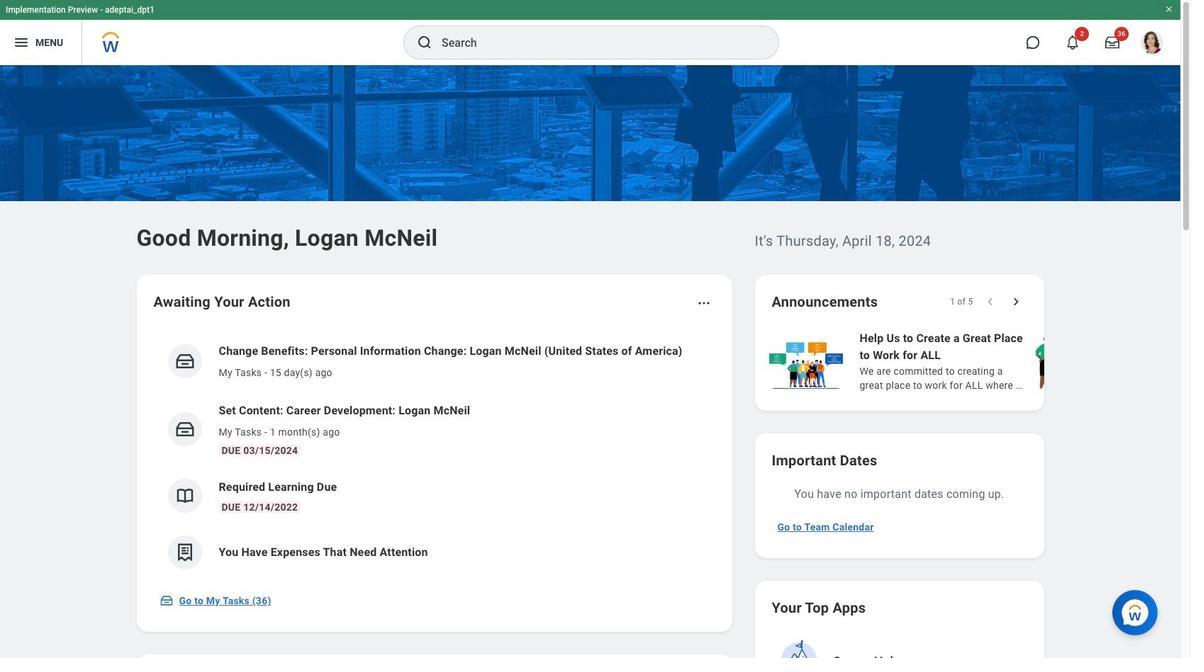 Task type: locate. For each thing, give the bounding box(es) containing it.
close environment banner image
[[1165, 5, 1173, 13]]

justify image
[[13, 34, 30, 51]]

notifications large image
[[1066, 35, 1080, 50]]

banner
[[0, 0, 1181, 65]]

inbox image
[[174, 351, 195, 372], [174, 419, 195, 440]]

1 vertical spatial inbox image
[[174, 419, 195, 440]]

book open image
[[174, 486, 195, 507]]

inbox image
[[159, 594, 173, 608]]

0 horizontal spatial list
[[154, 332, 715, 581]]

0 vertical spatial inbox image
[[174, 351, 195, 372]]

list
[[766, 329, 1191, 394], [154, 332, 715, 581]]

main content
[[0, 65, 1191, 659]]

status
[[950, 296, 973, 308]]



Task type: vqa. For each thing, say whether or not it's contained in the screenshot.
basic
no



Task type: describe. For each thing, give the bounding box(es) containing it.
2 inbox image from the top
[[174, 419, 195, 440]]

profile logan mcneil image
[[1141, 31, 1163, 57]]

1 horizontal spatial list
[[766, 329, 1191, 394]]

search image
[[416, 34, 433, 51]]

related actions image
[[697, 296, 711, 311]]

chevron left small image
[[983, 295, 997, 309]]

dashboard expenses image
[[174, 542, 195, 564]]

1 inbox image from the top
[[174, 351, 195, 372]]

chevron right small image
[[1009, 295, 1023, 309]]

Search Workday  search field
[[442, 27, 749, 58]]

inbox large image
[[1105, 35, 1120, 50]]



